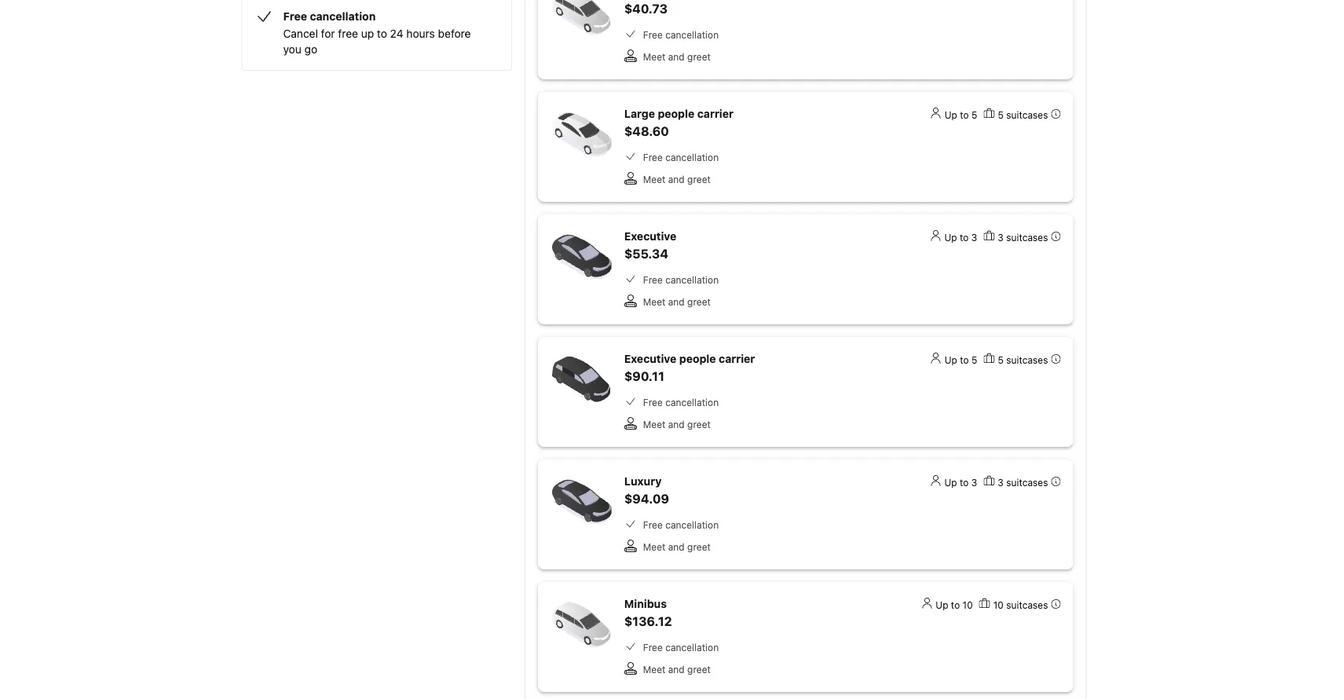 Task type: describe. For each thing, give the bounding box(es) containing it.
free down $40.73
[[643, 29, 663, 40]]

1 greet from the top
[[687, 51, 711, 62]]

$94.09
[[624, 491, 669, 506]]

meet for $48.60
[[643, 174, 666, 185]]

and for $48.60
[[668, 174, 685, 185]]

go
[[304, 43, 317, 56]]

up to 5 for $48.60
[[945, 109, 978, 120]]

large
[[624, 107, 655, 120]]

1 meet and greet from the top
[[643, 51, 711, 62]]

up for $48.60
[[945, 109, 958, 120]]

free cancellation for $48.60
[[643, 152, 719, 163]]

to for $55.34
[[960, 232, 969, 243]]

suitcases for $55.34
[[1006, 232, 1048, 243]]

free for $94.09
[[643, 519, 663, 530]]

greet for $55.34
[[687, 296, 711, 307]]

10 suitcases
[[994, 599, 1048, 610]]

3 suitcases for $94.09
[[998, 477, 1048, 488]]

cancellation down $40.73
[[665, 29, 719, 40]]

free for $48.60
[[643, 152, 663, 163]]

$40.73
[[624, 1, 668, 16]]

greet for $136.12
[[687, 664, 711, 675]]

up to 3 for $55.34
[[945, 232, 977, 243]]

executive for $90.11
[[624, 352, 677, 365]]

to for $136.12
[[951, 599, 960, 610]]

meet for $94.09
[[643, 541, 666, 552]]

cancellation for $48.60
[[665, 152, 719, 163]]

free cancellation for $94.09
[[643, 519, 719, 530]]

cancellation for $55.34
[[665, 274, 719, 285]]

suitcases for $94.09
[[1006, 477, 1048, 488]]

free cancellation cancel for free up to 24 hours before you go
[[283, 10, 471, 56]]

free for $136.12
[[643, 642, 663, 653]]

executive for $55.34
[[624, 230, 677, 243]]

meet and greet for $94.09
[[643, 541, 711, 552]]

1 meet from the top
[[643, 51, 666, 62]]

and for $90.11
[[668, 419, 685, 430]]

to for $94.09
[[960, 477, 969, 488]]

free inside free cancellation cancel for free up to 24 hours before you go
[[283, 10, 307, 23]]

$55.34
[[624, 246, 669, 261]]

up to 10
[[936, 599, 973, 610]]

free for $90.11
[[643, 397, 663, 408]]

free cancellation for $55.34
[[643, 274, 719, 285]]

up
[[361, 27, 374, 40]]

1 and from the top
[[668, 51, 685, 62]]

to for $90.11
[[960, 354, 969, 365]]

meet and greet for $90.11
[[643, 419, 711, 430]]

1 10 from the left
[[963, 599, 973, 610]]

meet and greet for $55.34
[[643, 296, 711, 307]]



Task type: locate. For each thing, give the bounding box(es) containing it.
free cancellation down $94.09
[[643, 519, 719, 530]]

cancellation up free
[[310, 10, 376, 23]]

free cancellation down $136.12
[[643, 642, 719, 653]]

executive up $55.34
[[624, 230, 677, 243]]

up for $55.34
[[945, 232, 957, 243]]

3 meet and greet from the top
[[643, 296, 711, 307]]

0 vertical spatial 3 suitcases
[[998, 232, 1048, 243]]

5 and from the top
[[668, 541, 685, 552]]

suitcases for $48.60
[[1006, 109, 1048, 120]]

0 vertical spatial people
[[658, 107, 695, 120]]

hours
[[406, 27, 435, 40]]

meet down the $90.11
[[643, 419, 666, 430]]

you
[[283, 43, 302, 56]]

up for $94.09
[[945, 477, 957, 488]]

meet for $90.11
[[643, 419, 666, 430]]

free cancellation down $55.34
[[643, 274, 719, 285]]

cancellation down $94.09
[[665, 519, 719, 530]]

10
[[963, 599, 973, 610], [994, 599, 1004, 610]]

greet
[[687, 51, 711, 62], [687, 174, 711, 185], [687, 296, 711, 307], [687, 419, 711, 430], [687, 541, 711, 552], [687, 664, 711, 675]]

executive
[[624, 230, 677, 243], [624, 352, 677, 365]]

and down $136.12
[[668, 664, 685, 675]]

to for $48.60
[[960, 109, 969, 120]]

cancellation down $55.34
[[665, 274, 719, 285]]

and down $55.34
[[668, 296, 685, 307]]

4 suitcases from the top
[[1006, 477, 1048, 488]]

2 greet from the top
[[687, 174, 711, 185]]

suitcases for $90.11
[[1006, 354, 1048, 365]]

and up large people carrier $48.60
[[668, 51, 685, 62]]

greet for $48.60
[[687, 174, 711, 185]]

people for $48.60
[[658, 107, 695, 120]]

minibus $136.12
[[624, 597, 672, 629]]

meet down $55.34
[[643, 296, 666, 307]]

up for $136.12
[[936, 599, 949, 610]]

carrier
[[697, 107, 734, 120], [719, 352, 755, 365]]

$136.12
[[624, 614, 672, 629]]

free down the $90.11
[[643, 397, 663, 408]]

0 vertical spatial 5 suitcases
[[998, 109, 1048, 120]]

up to 5 for $90.11
[[945, 354, 978, 365]]

3 meet from the top
[[643, 296, 666, 307]]

people
[[658, 107, 695, 120], [679, 352, 716, 365]]

6 and from the top
[[668, 664, 685, 675]]

1 5 suitcases from the top
[[998, 109, 1048, 120]]

0 vertical spatial up to 3
[[945, 232, 977, 243]]

and
[[668, 51, 685, 62], [668, 174, 685, 185], [668, 296, 685, 307], [668, 419, 685, 430], [668, 541, 685, 552], [668, 664, 685, 675]]

free cancellation down $40.73
[[643, 29, 719, 40]]

1 vertical spatial people
[[679, 352, 716, 365]]

3 suitcases from the top
[[1006, 354, 1048, 365]]

cancel
[[283, 27, 318, 40]]

10 left 10 suitcases
[[963, 599, 973, 610]]

free
[[338, 27, 358, 40]]

suitcases
[[1006, 109, 1048, 120], [1006, 232, 1048, 243], [1006, 354, 1048, 365], [1006, 477, 1048, 488], [1006, 599, 1048, 610]]

meet
[[643, 51, 666, 62], [643, 174, 666, 185], [643, 296, 666, 307], [643, 419, 666, 430], [643, 541, 666, 552], [643, 664, 666, 675]]

large people carrier $48.60
[[624, 107, 734, 139]]

meet and greet for $136.12
[[643, 664, 711, 675]]

people for $90.11
[[679, 352, 716, 365]]

minibus
[[624, 597, 667, 610]]

carrier inside large people carrier $48.60
[[697, 107, 734, 120]]

free cancellation
[[643, 29, 719, 40], [643, 152, 719, 163], [643, 274, 719, 285], [643, 397, 719, 408], [643, 519, 719, 530], [643, 642, 719, 653]]

luxury $94.09
[[624, 475, 669, 506]]

5 suitcases for $90.11
[[998, 354, 1048, 365]]

1 horizontal spatial 10
[[994, 599, 1004, 610]]

5 suitcases from the top
[[1006, 599, 1048, 610]]

1 suitcases from the top
[[1006, 109, 1048, 120]]

free down $136.12
[[643, 642, 663, 653]]

1 vertical spatial 5 suitcases
[[998, 354, 1048, 365]]

0 horizontal spatial 10
[[963, 599, 973, 610]]

3
[[972, 232, 977, 243], [998, 232, 1004, 243], [972, 477, 977, 488], [998, 477, 1004, 488]]

meet and greet down $55.34
[[643, 296, 711, 307]]

free down $55.34
[[643, 274, 663, 285]]

free for $55.34
[[643, 274, 663, 285]]

2 executive from the top
[[624, 352, 677, 365]]

2 free cancellation from the top
[[643, 152, 719, 163]]

1 3 suitcases from the top
[[998, 232, 1048, 243]]

free cancellation down executive people carrier $90.11
[[643, 397, 719, 408]]

free down $94.09
[[643, 519, 663, 530]]

greet for $94.09
[[687, 541, 711, 552]]

1 executive from the top
[[624, 230, 677, 243]]

2 5 suitcases from the top
[[998, 354, 1048, 365]]

cancellation inside free cancellation cancel for free up to 24 hours before you go
[[310, 10, 376, 23]]

6 meet from the top
[[643, 664, 666, 675]]

meet and greet down $94.09
[[643, 541, 711, 552]]

4 meet and greet from the top
[[643, 419, 711, 430]]

meet down the $48.60
[[643, 174, 666, 185]]

0 vertical spatial executive
[[624, 230, 677, 243]]

to
[[377, 27, 387, 40], [960, 109, 969, 120], [960, 232, 969, 243], [960, 354, 969, 365], [960, 477, 969, 488], [951, 599, 960, 610]]

3 and from the top
[[668, 296, 685, 307]]

before
[[438, 27, 471, 40]]

cancellation down large people carrier $48.60
[[665, 152, 719, 163]]

3 greet from the top
[[687, 296, 711, 307]]

6 meet and greet from the top
[[643, 664, 711, 675]]

up to 3 for $94.09
[[945, 477, 977, 488]]

cancellation for $94.09
[[665, 519, 719, 530]]

1 vertical spatial up to 3
[[945, 477, 977, 488]]

4 free cancellation from the top
[[643, 397, 719, 408]]

cancellation for $136.12
[[665, 642, 719, 653]]

3 suitcases for $55.34
[[998, 232, 1048, 243]]

meet and greet down large people carrier $48.60
[[643, 174, 711, 185]]

meet and greet
[[643, 51, 711, 62], [643, 174, 711, 185], [643, 296, 711, 307], [643, 419, 711, 430], [643, 541, 711, 552], [643, 664, 711, 675]]

$48.60
[[624, 124, 669, 139]]

1 vertical spatial executive
[[624, 352, 677, 365]]

2 10 from the left
[[994, 599, 1004, 610]]

4 greet from the top
[[687, 419, 711, 430]]

executive inside executive people carrier $90.11
[[624, 352, 677, 365]]

and down executive people carrier $90.11
[[668, 419, 685, 430]]

meet down $94.09
[[643, 541, 666, 552]]

4 meet from the top
[[643, 419, 666, 430]]

to inside free cancellation cancel for free up to 24 hours before you go
[[377, 27, 387, 40]]

2 suitcases from the top
[[1006, 232, 1048, 243]]

free cancellation for $90.11
[[643, 397, 719, 408]]

1 free cancellation from the top
[[643, 29, 719, 40]]

and for $136.12
[[668, 664, 685, 675]]

meet and greet for $48.60
[[643, 174, 711, 185]]

1 up to 5 from the top
[[945, 109, 978, 120]]

free
[[283, 10, 307, 23], [643, 29, 663, 40], [643, 152, 663, 163], [643, 274, 663, 285], [643, 397, 663, 408], [643, 519, 663, 530], [643, 642, 663, 653]]

5 suitcases
[[998, 109, 1048, 120], [998, 354, 1048, 365]]

up
[[945, 109, 958, 120], [945, 232, 957, 243], [945, 354, 958, 365], [945, 477, 957, 488], [936, 599, 949, 610]]

1 vertical spatial 3 suitcases
[[998, 477, 1048, 488]]

for
[[321, 27, 335, 40]]

executive up the $90.11
[[624, 352, 677, 365]]

and down large people carrier $48.60
[[668, 174, 685, 185]]

free up cancel
[[283, 10, 307, 23]]

3 suitcases
[[998, 232, 1048, 243], [998, 477, 1048, 488]]

meet and greet down $40.73
[[643, 51, 711, 62]]

cancellation for $90.11
[[665, 397, 719, 408]]

and for $94.09
[[668, 541, 685, 552]]

10 right 'up to 10'
[[994, 599, 1004, 610]]

up to 3
[[945, 232, 977, 243], [945, 477, 977, 488]]

5
[[972, 109, 978, 120], [998, 109, 1004, 120], [972, 354, 978, 365], [998, 354, 1004, 365]]

luxury
[[624, 475, 662, 488]]

cancellation
[[310, 10, 376, 23], [665, 29, 719, 40], [665, 152, 719, 163], [665, 274, 719, 285], [665, 397, 719, 408], [665, 519, 719, 530], [665, 642, 719, 653]]

meet down $40.73
[[643, 51, 666, 62]]

5 meet and greet from the top
[[643, 541, 711, 552]]

suitcases for $136.12
[[1006, 599, 1048, 610]]

meet and greet down $136.12
[[643, 664, 711, 675]]

5 meet from the top
[[643, 541, 666, 552]]

1 vertical spatial up to 5
[[945, 354, 978, 365]]

0 vertical spatial carrier
[[697, 107, 734, 120]]

free cancellation for $136.12
[[643, 642, 719, 653]]

people inside executive people carrier $90.11
[[679, 352, 716, 365]]

6 free cancellation from the top
[[643, 642, 719, 653]]

cancellation down $136.12
[[665, 642, 719, 653]]

and down $94.09
[[668, 541, 685, 552]]

2 meet from the top
[[643, 174, 666, 185]]

2 meet and greet from the top
[[643, 174, 711, 185]]

free cancellation down large people carrier $48.60
[[643, 152, 719, 163]]

2 up to 3 from the top
[[945, 477, 977, 488]]

people inside large people carrier $48.60
[[658, 107, 695, 120]]

2 and from the top
[[668, 174, 685, 185]]

2 3 suitcases from the top
[[998, 477, 1048, 488]]

carrier for $90.11
[[719, 352, 755, 365]]

greet for $90.11
[[687, 419, 711, 430]]

5 suitcases for $48.60
[[998, 109, 1048, 120]]

up for $90.11
[[945, 354, 958, 365]]

meet and greet down executive people carrier $90.11
[[643, 419, 711, 430]]

$90.11
[[624, 369, 665, 384]]

carrier inside executive people carrier $90.11
[[719, 352, 755, 365]]

5 free cancellation from the top
[[643, 519, 719, 530]]

5 greet from the top
[[687, 541, 711, 552]]

2 up to 5 from the top
[[945, 354, 978, 365]]

meet for $136.12
[[643, 664, 666, 675]]

1 vertical spatial carrier
[[719, 352, 755, 365]]

meet down $136.12
[[643, 664, 666, 675]]

free down the $48.60
[[643, 152, 663, 163]]

0 vertical spatial up to 5
[[945, 109, 978, 120]]

meet for $55.34
[[643, 296, 666, 307]]

4 and from the top
[[668, 419, 685, 430]]

3 free cancellation from the top
[[643, 274, 719, 285]]

executive $55.34
[[624, 230, 677, 261]]

6 greet from the top
[[687, 664, 711, 675]]

cancellation down executive people carrier $90.11
[[665, 397, 719, 408]]

up to 5
[[945, 109, 978, 120], [945, 354, 978, 365]]

carrier for $48.60
[[697, 107, 734, 120]]

and for $55.34
[[668, 296, 685, 307]]

24
[[390, 27, 403, 40]]

1 up to 3 from the top
[[945, 232, 977, 243]]

executive people carrier $90.11
[[624, 352, 755, 384]]



Task type: vqa. For each thing, say whether or not it's contained in the screenshot.
18 associated with Times
no



